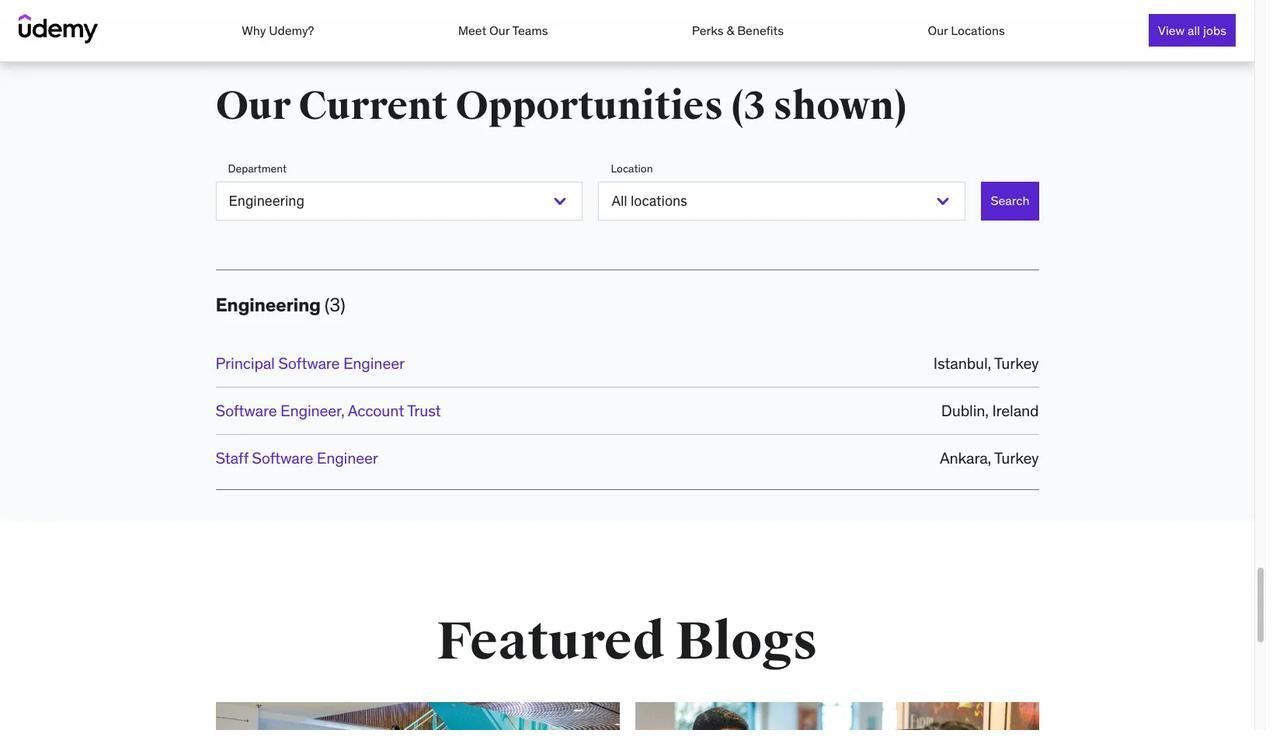 Task type: locate. For each thing, give the bounding box(es) containing it.
software down principal
[[216, 401, 277, 420]]

engineer,
[[281, 401, 345, 420]]

udemy?
[[269, 23, 314, 38]]

engineer up account
[[343, 354, 405, 373]]

turkey for ankara, turkey
[[994, 448, 1039, 468]]

meet our teams link
[[458, 23, 548, 38]]

turkey down ireland
[[994, 448, 1039, 468]]

2 horizontal spatial our
[[928, 23, 948, 38]]

1 vertical spatial turkey
[[994, 448, 1039, 468]]

engineer
[[343, 354, 405, 373], [317, 448, 378, 468]]

0 vertical spatial software
[[278, 354, 340, 373]]

our up department
[[216, 82, 291, 130]]

search button
[[981, 182, 1039, 221]]

our left "locations"
[[928, 23, 948, 38]]

software engineer, account trust
[[216, 401, 441, 420]]

view
[[1158, 23, 1185, 38]]

0 vertical spatial turkey
[[994, 354, 1039, 373]]

software up engineer,
[[278, 354, 340, 373]]

turkey
[[994, 354, 1039, 373], [994, 448, 1039, 468]]

turkey up ireland
[[994, 354, 1039, 373]]

0 vertical spatial engineer
[[343, 354, 405, 373]]

staff
[[216, 448, 248, 468]]

None search field
[[216, 137, 1039, 249]]

1 turkey from the top
[[994, 354, 1039, 373]]

2 turkey from the top
[[994, 448, 1039, 468]]

engineer for staff software engineer
[[317, 448, 378, 468]]

udemy image
[[19, 14, 98, 44]]

perks & benefits link
[[692, 23, 784, 38]]

2 vertical spatial software
[[252, 448, 313, 468]]

status
[[216, 78, 1039, 134]]

turkey for istanbul, turkey
[[994, 354, 1039, 373]]

our inside status
[[216, 82, 291, 130]]

benefits
[[737, 23, 784, 38]]

1 vertical spatial software
[[216, 401, 277, 420]]

(3
[[731, 82, 766, 130]]

meet
[[458, 23, 486, 38]]

meet our teams
[[458, 23, 548, 38]]

featured
[[437, 610, 665, 675]]

engineer down software engineer, account trust on the bottom left
[[317, 448, 378, 468]]

our locations link
[[928, 23, 1005, 38]]

software right staff
[[252, 448, 313, 468]]

our
[[489, 23, 510, 38], [928, 23, 948, 38], [216, 82, 291, 130]]

view all jobs link
[[1149, 14, 1236, 47]]

0 horizontal spatial our
[[216, 82, 291, 130]]

istanbul, turkey
[[934, 354, 1039, 373]]

principal
[[216, 354, 275, 373]]

ankara, turkey
[[940, 448, 1039, 468]]

1 vertical spatial engineer
[[317, 448, 378, 468]]

all
[[1188, 23, 1200, 38]]

our for our locations
[[928, 23, 948, 38]]

our right meet
[[489, 23, 510, 38]]

location
[[611, 161, 653, 175]]

software
[[278, 354, 340, 373], [216, 401, 277, 420], [252, 448, 313, 468]]



Task type: describe. For each thing, give the bounding box(es) containing it.
engineer for principal software engineer
[[343, 354, 405, 373]]

dublin,
[[941, 401, 989, 420]]

none search field containing search
[[216, 137, 1039, 249]]

teams
[[512, 23, 548, 38]]

search
[[991, 193, 1030, 208]]

principal software engineer
[[216, 354, 405, 373]]

our current opportunities (3 shown)
[[216, 82, 907, 130]]

current
[[299, 82, 448, 130]]

why udemy? link
[[242, 23, 314, 38]]

(3)
[[325, 293, 345, 317]]

status containing our current opportunities
[[216, 78, 1039, 134]]

locations
[[951, 23, 1005, 38]]

account
[[348, 401, 404, 420]]

perks
[[692, 23, 724, 38]]

jobs
[[1203, 23, 1227, 38]]

software for staff
[[252, 448, 313, 468]]

shown)
[[774, 82, 907, 130]]

&
[[727, 23, 734, 38]]

software for principal
[[278, 354, 340, 373]]

why
[[242, 23, 266, 38]]

blogs
[[675, 610, 818, 675]]

staff software engineer
[[216, 448, 378, 468]]

istanbul,
[[934, 354, 991, 373]]

trust
[[407, 401, 441, 420]]

perks & benefits
[[692, 23, 784, 38]]

1 horizontal spatial our
[[489, 23, 510, 38]]

opportunities
[[455, 82, 724, 130]]

our locations
[[928, 23, 1005, 38]]

featured blogs
[[437, 610, 818, 675]]

ankara,
[[940, 448, 991, 468]]

engineering
[[216, 293, 321, 317]]

ireland
[[992, 401, 1039, 420]]

view all jobs
[[1158, 23, 1227, 38]]

why udemy?
[[242, 23, 314, 38]]

engineering (3)
[[216, 293, 345, 317]]

dublin, ireland
[[941, 401, 1039, 420]]

department
[[228, 161, 287, 175]]

our for our current opportunities (3 shown)
[[216, 82, 291, 130]]



Task type: vqa. For each thing, say whether or not it's contained in the screenshot.
Our Current Opportunities (3 shown)
yes



